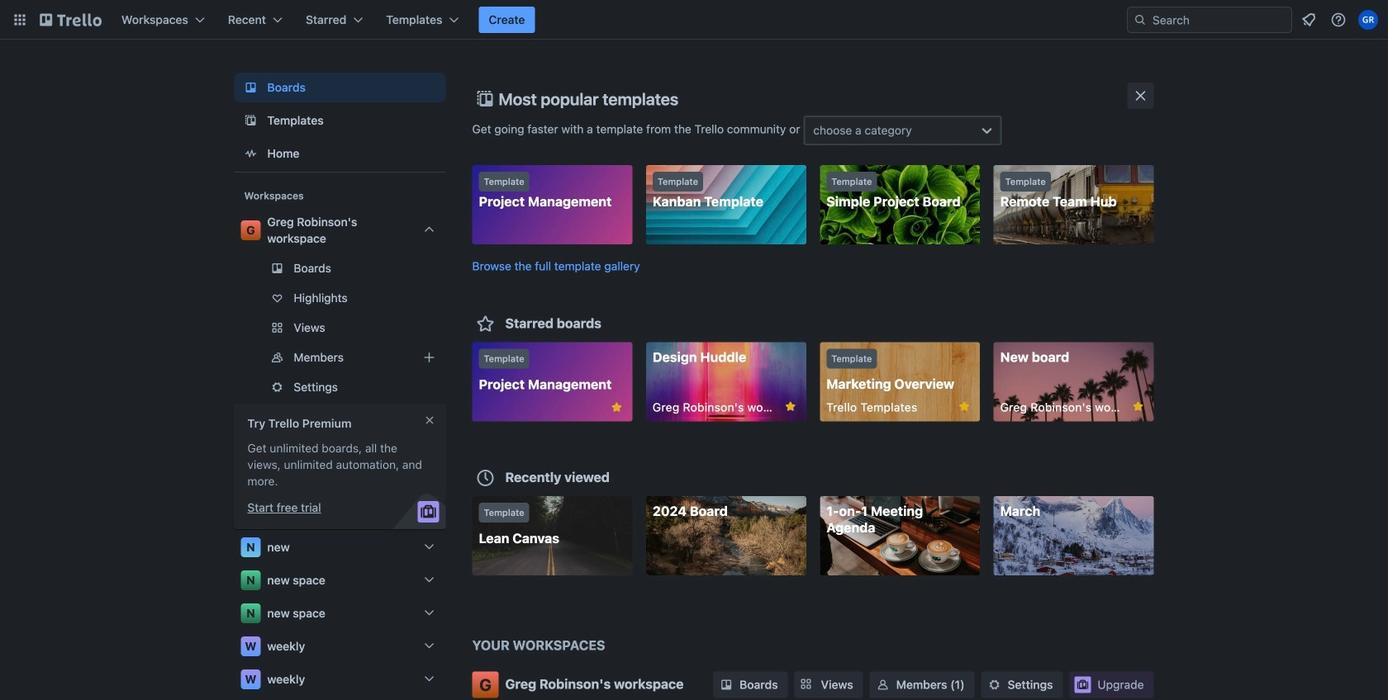 Task type: vqa. For each thing, say whether or not it's contained in the screenshot.
Click to unstar this board. It will be removed from your starred list. icon
yes



Task type: locate. For each thing, give the bounding box(es) containing it.
template board image
[[241, 111, 261, 131]]

sm image
[[718, 677, 735, 694], [875, 677, 892, 694]]

sm image
[[987, 677, 1003, 694]]

Search field
[[1147, 8, 1292, 31]]

1 sm image from the left
[[718, 677, 735, 694]]

click to unstar this board. it will be removed from your starred list. image
[[609, 400, 624, 415]]

0 horizontal spatial sm image
[[718, 677, 735, 694]]

search image
[[1134, 13, 1147, 26]]

1 horizontal spatial sm image
[[875, 677, 892, 694]]

primary element
[[0, 0, 1389, 40]]

back to home image
[[40, 7, 102, 33]]

2 sm image from the left
[[875, 677, 892, 694]]



Task type: describe. For each thing, give the bounding box(es) containing it.
open information menu image
[[1331, 12, 1347, 28]]

add image
[[419, 348, 439, 368]]

home image
[[241, 144, 261, 164]]

0 notifications image
[[1299, 10, 1319, 30]]

greg robinson (gregrobinson96) image
[[1359, 10, 1379, 30]]

board image
[[241, 78, 261, 98]]

click to unstar this board. it will be removed from your starred list. image
[[1131, 400, 1146, 415]]



